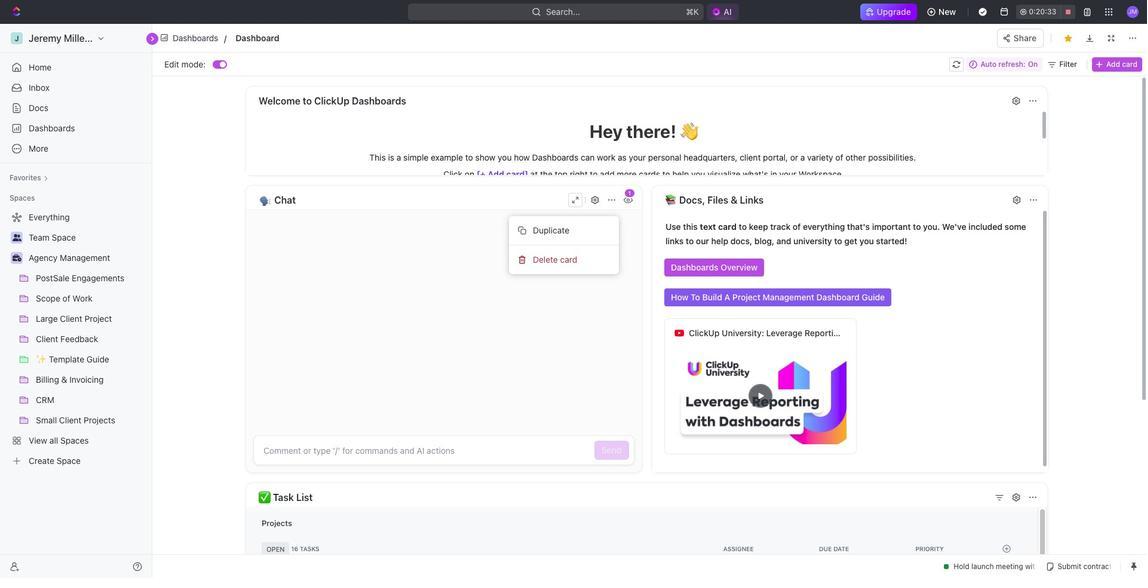 Task type: locate. For each thing, give the bounding box(es) containing it.
at left 1:07
[[1042, 29, 1049, 39]]

None text field
[[236, 30, 568, 45]]

add
[[1107, 59, 1121, 68], [488, 169, 504, 179]]

your
[[629, 152, 646, 163], [780, 169, 797, 179]]

0 vertical spatial your
[[629, 152, 646, 163]]

0 vertical spatial add
[[1107, 59, 1121, 68]]

with
[[846, 328, 863, 338]]

add card
[[1107, 59, 1138, 68]]

2 horizontal spatial card
[[1123, 59, 1138, 68]]

a
[[725, 292, 730, 302]]

1 horizontal spatial dashboards link
[[157, 29, 222, 47]]

2 a from the left
[[801, 152, 805, 163]]

inbox
[[29, 82, 50, 93]]

clickup logo image
[[1088, 29, 1142, 39]]

1 vertical spatial management
[[763, 292, 815, 302]]

management up leverage at the right of page
[[763, 292, 815, 302]]

of right track
[[793, 222, 801, 232]]

card for delete card
[[560, 255, 578, 265]]

docs
[[29, 103, 48, 113]]

card
[[1123, 59, 1138, 68], [718, 222, 737, 232], [560, 255, 578, 265]]

university:
[[722, 328, 764, 338]]

card inside button
[[1123, 59, 1138, 68]]

1 horizontal spatial add
[[1107, 59, 1121, 68]]

auto refresh: on
[[981, 59, 1038, 68]]

0 vertical spatial at
[[1042, 29, 1049, 39]]

dashboards overview
[[671, 262, 758, 273]]

0 horizontal spatial management
[[60, 253, 110, 263]]

started!
[[876, 236, 908, 246]]

to right welcome
[[303, 96, 312, 106]]

at
[[1042, 29, 1049, 39], [531, 169, 538, 179]]

1 horizontal spatial a
[[801, 152, 805, 163]]

you down the headquarters,
[[692, 169, 706, 179]]

2 vertical spatial card
[[560, 255, 578, 265]]

2 vertical spatial you
[[860, 236, 874, 246]]

to left add
[[590, 169, 598, 179]]

welcome to clickup dashboards
[[259, 96, 406, 106]]

📚
[[665, 195, 677, 206]]

0 horizontal spatial add
[[488, 169, 504, 179]]

simple
[[403, 152, 429, 163]]

sidebar navigation
[[0, 24, 152, 579]]

portal,
[[763, 152, 788, 163]]

1 horizontal spatial you
[[692, 169, 706, 179]]

a
[[397, 152, 401, 163], [801, 152, 805, 163]]

0 vertical spatial clickup
[[314, 96, 350, 106]]

how
[[671, 292, 689, 302]]

search...
[[546, 7, 581, 17]]

1 vertical spatial card
[[718, 222, 737, 232]]

1 vertical spatial help
[[712, 236, 729, 246]]

your right in
[[780, 169, 797, 179]]

how
[[514, 152, 530, 163]]

1 horizontal spatial of
[[836, 152, 844, 163]]

1 vertical spatial dashboards link
[[5, 119, 147, 138]]

🗣
[[259, 195, 272, 206]]

of left other
[[836, 152, 844, 163]]

0 horizontal spatial your
[[629, 152, 646, 163]]

your right as
[[629, 152, 646, 163]]

clickup right welcome
[[314, 96, 350, 106]]

1 horizontal spatial management
[[763, 292, 815, 302]]

dashboards link
[[157, 29, 222, 47], [5, 119, 147, 138]]

delete card button
[[514, 250, 614, 270]]

0 vertical spatial help
[[673, 169, 689, 179]]

clickup inside button
[[314, 96, 350, 106]]

0 vertical spatial you
[[498, 152, 512, 163]]

get
[[845, 236, 858, 246]]

clickup down build
[[689, 328, 720, 338]]

a right is
[[397, 152, 401, 163]]

1 vertical spatial clickup
[[689, 328, 720, 338]]

projects
[[262, 519, 292, 528]]

this
[[370, 152, 386, 163]]

0 horizontal spatial clickup
[[314, 96, 350, 106]]

0 horizontal spatial a
[[397, 152, 401, 163]]

to
[[303, 96, 312, 106], [465, 152, 473, 163], [590, 169, 598, 179], [663, 169, 671, 179], [739, 222, 747, 232], [913, 222, 921, 232], [686, 236, 694, 246], [835, 236, 843, 246]]

card inside "button"
[[560, 255, 578, 265]]

some
[[1005, 222, 1027, 232]]

delete card
[[533, 255, 578, 265]]

or
[[791, 152, 799, 163]]

right
[[570, 169, 588, 179]]

dashboards link up mode:
[[157, 29, 222, 47]]

1 horizontal spatial card
[[718, 222, 737, 232]]

0 horizontal spatial dashboards link
[[5, 119, 147, 138]]

add right [+
[[488, 169, 504, 179]]

a right or
[[801, 152, 805, 163]]

you
[[498, 152, 512, 163], [692, 169, 706, 179], [860, 236, 874, 246]]

new button
[[922, 2, 964, 22]]

dashboards right "with"
[[865, 328, 913, 338]]

send button
[[595, 441, 629, 460]]

clickup university: leverage reporting with dashboards link
[[689, 319, 913, 348]]

1 vertical spatial of
[[793, 222, 801, 232]]

share button
[[997, 28, 1044, 48]]

help down personal
[[673, 169, 689, 179]]

management right agency
[[60, 253, 110, 263]]

show
[[476, 152, 496, 163]]

agency management link
[[29, 249, 145, 268]]

0 vertical spatial management
[[60, 253, 110, 263]]

✅ task list
[[259, 493, 313, 503]]

dashboards inside sidebar navigation
[[29, 123, 75, 133]]

⌘k
[[686, 7, 699, 17]]

add down clickup logo
[[1107, 59, 1121, 68]]

links
[[666, 236, 684, 246]]

1 vertical spatial at
[[531, 169, 538, 179]]

1 horizontal spatial at
[[1042, 29, 1049, 39]]

is
[[388, 152, 394, 163]]

task
[[273, 493, 294, 503]]

this is a simple example to show you how dashboards can work as your personal headquarters, client portal, or a variety of other possibilities.
[[370, 152, 919, 163]]

files
[[708, 195, 729, 206]]

this
[[683, 222, 698, 232]]

at left the
[[531, 169, 538, 179]]

🗣 chat
[[259, 195, 296, 206]]

1 vertical spatial your
[[780, 169, 797, 179]]

help right our
[[712, 236, 729, 246]]

card right text
[[718, 222, 737, 232]]

cards
[[639, 169, 661, 179]]

dashboards down docs
[[29, 123, 75, 133]]

dashboard
[[817, 292, 860, 302]]

send
[[602, 445, 622, 455]]

0 vertical spatial card
[[1123, 59, 1138, 68]]

1 vertical spatial add
[[488, 169, 504, 179]]

you right get
[[860, 236, 874, 246]]

of inside to keep track of everything that's important to you. we've included some links to our help docs, blog, and university to get you started!
[[793, 222, 801, 232]]

click
[[444, 169, 463, 179]]

card right delete
[[560, 255, 578, 265]]

that's
[[847, 222, 870, 232]]

2 horizontal spatial you
[[860, 236, 874, 246]]

0 horizontal spatial of
[[793, 222, 801, 232]]

1 horizontal spatial your
[[780, 169, 797, 179]]

add card button
[[1093, 57, 1143, 71]]

more
[[617, 169, 637, 179]]

spaces
[[10, 194, 35, 203]]

add
[[600, 169, 615, 179]]

text
[[700, 222, 716, 232]]

to left show
[[465, 152, 473, 163]]

1 horizontal spatial clickup
[[689, 328, 720, 338]]

0:20:34 button
[[1017, 5, 1076, 19]]

card down clickup logo
[[1123, 59, 1138, 68]]

0 horizontal spatial card
[[560, 255, 578, 265]]

other
[[846, 152, 866, 163]]

dashboards link down docs link
[[5, 119, 147, 138]]

dashboards up this
[[352, 96, 406, 106]]

&
[[731, 195, 738, 206]]

✅
[[259, 493, 271, 503]]

delete
[[533, 255, 558, 265]]

personal
[[648, 152, 682, 163]]

in
[[771, 169, 778, 179]]

1 horizontal spatial help
[[712, 236, 729, 246]]

you left how
[[498, 152, 512, 163]]

can
[[581, 152, 595, 163]]

to
[[691, 292, 700, 302]]



Task type: vqa. For each thing, say whether or not it's contained in the screenshot.
📚 Docs, Files & Links
yes



Task type: describe. For each thing, give the bounding box(es) containing it.
guide
[[862, 292, 885, 302]]

new
[[939, 7, 956, 17]]

top
[[555, 169, 568, 179]]

0 horizontal spatial at
[[531, 169, 538, 179]]

to keep track of everything that's important to you. we've included some links to our help docs, blog, and university to get you started!
[[666, 222, 1029, 246]]

dashboards up top
[[532, 152, 579, 163]]

leverage
[[767, 328, 803, 338]]

track
[[771, 222, 791, 232]]

✅ task list button
[[258, 490, 989, 506]]

upgrade
[[877, 7, 911, 17]]

1 vertical spatial you
[[692, 169, 706, 179]]

welcome
[[259, 96, 300, 106]]

blog,
[[755, 236, 775, 246]]

duplicate
[[533, 225, 570, 235]]

links
[[740, 195, 764, 206]]

to left the you.
[[913, 222, 921, 232]]

example
[[431, 152, 463, 163]]

included
[[969, 222, 1003, 232]]

dashboards down our
[[671, 262, 719, 273]]

keep
[[749, 222, 768, 232]]

our
[[696, 236, 709, 246]]

hey
[[590, 121, 623, 142]]

add inside button
[[1107, 59, 1121, 68]]

on
[[465, 169, 475, 179]]

to left get
[[835, 236, 843, 246]]

📚 docs, files & links
[[665, 195, 764, 206]]

as
[[618, 152, 627, 163]]

card]
[[507, 169, 528, 179]]

welcome to clickup dashboards button
[[258, 93, 1005, 109]]

0 vertical spatial dashboards link
[[157, 29, 222, 47]]

build
[[703, 292, 723, 302]]

agency
[[29, 253, 58, 263]]

docs,
[[680, 195, 705, 206]]

refresh:
[[999, 59, 1026, 68]]

home
[[29, 62, 52, 72]]

card for add card
[[1123, 59, 1138, 68]]

0 vertical spatial of
[[836, 152, 844, 163]]

chat
[[274, 195, 296, 206]]

1 a from the left
[[397, 152, 401, 163]]

0:20:34
[[1029, 7, 1057, 16]]

and
[[777, 236, 792, 246]]

dec
[[992, 29, 1006, 39]]

business time image
[[12, 255, 21, 262]]

how to build a project management dashboard guide
[[671, 292, 885, 302]]

what's
[[743, 169, 768, 179]]

upgrade link
[[860, 4, 917, 20]]

to left our
[[686, 236, 694, 246]]

dashboards up mode:
[[173, 33, 218, 43]]

to up docs,
[[739, 222, 747, 232]]

2023
[[1021, 29, 1040, 39]]

13,
[[1009, 29, 1019, 39]]

🗣 chat button
[[258, 192, 564, 209]]

management inside sidebar navigation
[[60, 253, 110, 263]]

0 horizontal spatial help
[[673, 169, 689, 179]]

university
[[794, 236, 832, 246]]

duplicate button
[[514, 221, 614, 240]]

you inside to keep track of everything that's important to you. we've included some links to our help docs, blog, and university to get you started!
[[860, 236, 874, 246]]

to inside welcome to clickup dashboards button
[[303, 96, 312, 106]]

work
[[597, 152, 616, 163]]

to down personal
[[663, 169, 671, 179]]

👋
[[680, 121, 698, 142]]

use
[[666, 222, 681, 232]]

possibilities.
[[869, 152, 916, 163]]

favorites button
[[5, 171, 53, 185]]

you.
[[924, 222, 940, 232]]

0 horizontal spatial you
[[498, 152, 512, 163]]

home link
[[5, 58, 147, 77]]

variety
[[808, 152, 834, 163]]

📚 docs, files & links button
[[665, 192, 1006, 209]]

mode:
[[181, 59, 206, 69]]

help inside to keep track of everything that's important to you. we've included some links to our help docs, blog, and university to get you started!
[[712, 236, 729, 246]]

visualize
[[708, 169, 741, 179]]

docs link
[[5, 99, 147, 118]]

we've
[[943, 222, 967, 232]]

edit mode:
[[164, 59, 206, 69]]

dashboards inside button
[[352, 96, 406, 106]]

agency management
[[29, 253, 110, 263]]

reporting
[[805, 328, 844, 338]]

1:07
[[1051, 29, 1066, 39]]

overview
[[721, 262, 758, 273]]

important
[[872, 222, 911, 232]]

inbox link
[[5, 78, 147, 97]]

clickup university: leverage reporting with dashboards
[[689, 328, 913, 338]]

favorites
[[10, 173, 41, 182]]

everything
[[803, 222, 845, 232]]

docs,
[[731, 236, 753, 246]]

workspace.
[[799, 169, 844, 179]]

share
[[1014, 33, 1037, 43]]

list
[[296, 493, 313, 503]]



